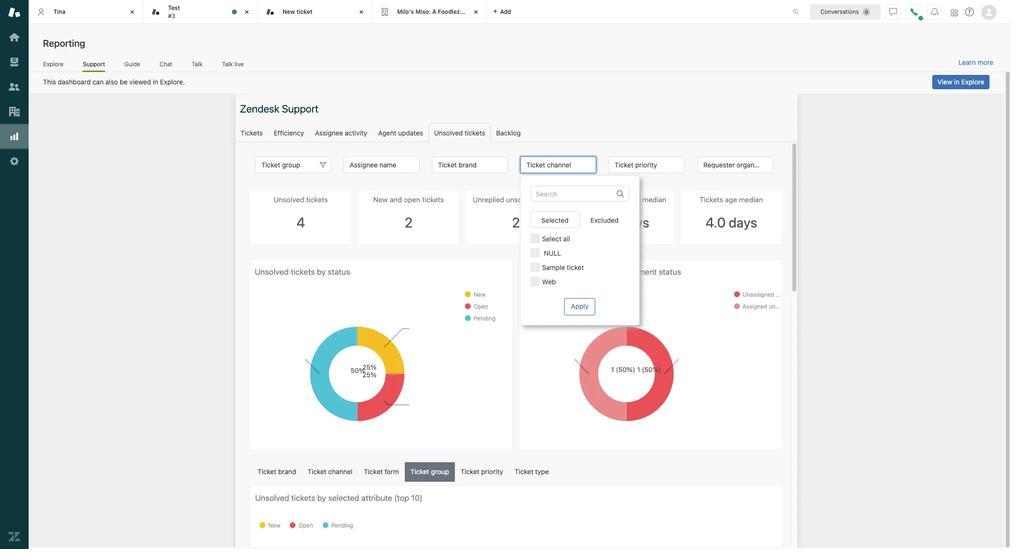 Task type: locate. For each thing, give the bounding box(es) containing it.
conversations button
[[810, 4, 881, 19]]

talk
[[192, 60, 203, 68], [222, 60, 233, 68]]

1 horizontal spatial talk
[[222, 60, 233, 68]]

foodlez
[[438, 8, 460, 15]]

2 horizontal spatial close image
[[471, 7, 481, 17]]

talk live link
[[222, 60, 244, 71]]

2 talk from the left
[[222, 60, 233, 68]]

views image
[[8, 56, 21, 68]]

support link
[[83, 60, 105, 72]]

chat link
[[159, 60, 173, 71]]

close image
[[128, 7, 137, 17], [242, 7, 252, 17], [471, 7, 481, 17]]

more
[[978, 58, 994, 66]]

tab
[[143, 0, 258, 24]]

be
[[120, 78, 128, 86]]

a
[[432, 8, 436, 15]]

close image left the add dropdown button
[[471, 7, 481, 17]]

explore link
[[43, 60, 64, 71]]

3 close image from the left
[[471, 7, 481, 17]]

1 horizontal spatial explore
[[962, 78, 985, 86]]

explore
[[43, 60, 63, 68], [962, 78, 985, 86]]

tab containing test
[[143, 0, 258, 24]]

1 vertical spatial explore
[[962, 78, 985, 86]]

organizations image
[[8, 106, 21, 118]]

add button
[[487, 0, 517, 23]]

explore.
[[160, 78, 185, 86]]

2 in from the left
[[955, 78, 960, 86]]

in
[[153, 78, 158, 86], [955, 78, 960, 86]]

explore down learn more link
[[962, 78, 985, 86]]

support
[[83, 60, 105, 68]]

talk live
[[222, 60, 244, 68]]

guide
[[124, 60, 140, 68]]

1 close image from the left
[[128, 7, 137, 17]]

this
[[43, 78, 56, 86]]

customers image
[[8, 81, 21, 93]]

talk left live
[[222, 60, 233, 68]]

1 talk from the left
[[192, 60, 203, 68]]

explore up the this
[[43, 60, 63, 68]]

close image left #3 at the top left of the page
[[128, 7, 137, 17]]

close image inside the tina tab
[[128, 7, 137, 17]]

close image for tina
[[128, 7, 137, 17]]

close image inside milo's miso: a foodlez subsidiary tab
[[471, 7, 481, 17]]

in right viewed
[[153, 78, 158, 86]]

in right view
[[955, 78, 960, 86]]

talk inside talk live link
[[222, 60, 233, 68]]

guide link
[[124, 60, 140, 71]]

learn more
[[959, 58, 994, 66]]

conversations
[[821, 8, 859, 15]]

1 horizontal spatial in
[[955, 78, 960, 86]]

0 vertical spatial explore
[[43, 60, 63, 68]]

reporting
[[43, 38, 85, 49]]

0 horizontal spatial talk
[[192, 60, 203, 68]]

milo's
[[397, 8, 414, 15]]

tabs tab list
[[29, 0, 783, 24]]

talk inside talk link
[[192, 60, 203, 68]]

milo's miso: a foodlez subsidiary
[[397, 8, 492, 15]]

1 horizontal spatial close image
[[242, 7, 252, 17]]

talk right chat at the left top of page
[[192, 60, 203, 68]]

0 horizontal spatial close image
[[128, 7, 137, 17]]

new ticket
[[283, 8, 313, 15]]

close image left new in the top of the page
[[242, 7, 252, 17]]

close image
[[357, 7, 366, 17]]

#3
[[168, 12, 175, 19]]

view
[[938, 78, 953, 86]]

tina tab
[[29, 0, 143, 24]]

learn
[[959, 58, 976, 66]]

0 horizontal spatial in
[[153, 78, 158, 86]]

admin image
[[8, 155, 21, 168]]



Task type: vqa. For each thing, say whether or not it's contained in the screenshot.
Updated associated with 6
no



Task type: describe. For each thing, give the bounding box(es) containing it.
zendesk products image
[[951, 9, 958, 16]]

new ticket tab
[[258, 0, 372, 24]]

live
[[235, 60, 244, 68]]

close image for milo's miso: a foodlez subsidiary
[[471, 7, 481, 17]]

main element
[[0, 0, 29, 550]]

new
[[283, 8, 295, 15]]

can
[[93, 78, 104, 86]]

talk link
[[192, 60, 203, 71]]

ticket
[[297, 8, 313, 15]]

chat
[[160, 60, 172, 68]]

test
[[168, 4, 180, 12]]

get started image
[[8, 31, 21, 43]]

learn more link
[[959, 58, 994, 67]]

also
[[105, 78, 118, 86]]

milo's miso: a foodlez subsidiary tab
[[372, 0, 492, 24]]

view in explore button
[[933, 75, 990, 89]]

viewed
[[129, 78, 151, 86]]

button displays agent's chat status as invisible. image
[[890, 8, 897, 16]]

view in explore
[[938, 78, 985, 86]]

1 in from the left
[[153, 78, 158, 86]]

talk for talk
[[192, 60, 203, 68]]

0 horizontal spatial explore
[[43, 60, 63, 68]]

2 close image from the left
[[242, 7, 252, 17]]

zendesk support image
[[8, 6, 21, 19]]

miso:
[[416, 8, 431, 15]]

get help image
[[966, 8, 974, 16]]

in inside view in explore button
[[955, 78, 960, 86]]

this dashboard can also be viewed in explore.
[[43, 78, 185, 86]]

notifications image
[[931, 8, 939, 16]]

tina
[[53, 8, 66, 15]]

explore inside button
[[962, 78, 985, 86]]

subsidiary
[[462, 8, 492, 15]]

add
[[500, 8, 511, 15]]

talk for talk live
[[222, 60, 233, 68]]

dashboard
[[58, 78, 91, 86]]

zendesk image
[[8, 531, 21, 543]]

reporting image
[[8, 130, 21, 143]]

test #3
[[168, 4, 180, 19]]



